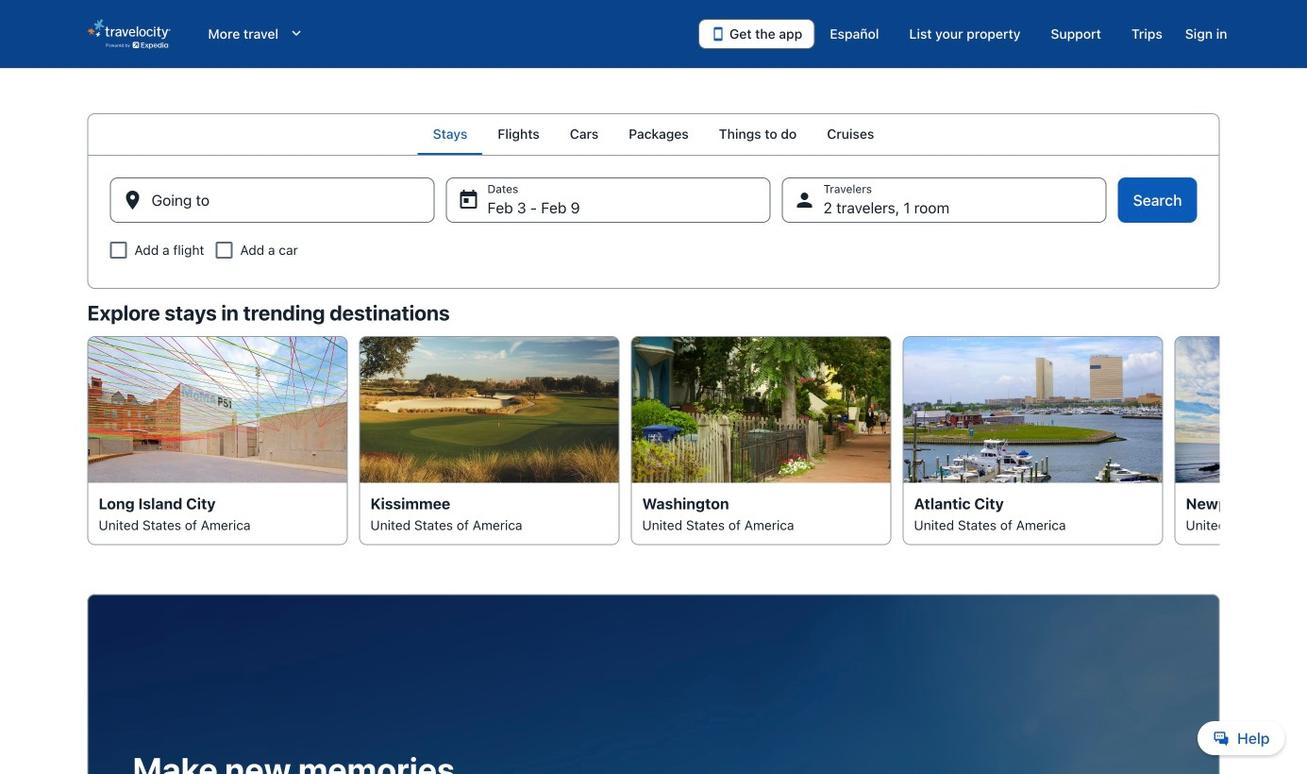 Task type: locate. For each thing, give the bounding box(es) containing it.
newport showing general coastal views and rugged coastline image
[[1175, 336, 1307, 483]]

show next card image
[[1209, 429, 1231, 452]]

georgetown - foggy bottom showing a house, a city and street scenes image
[[631, 336, 892, 483]]

main content
[[0, 113, 1307, 774]]

atlantic city aquarium which includes a marina, boating and a coastal town image
[[903, 336, 1164, 483]]

tab list
[[87, 113, 1220, 155]]

moma ps1 which includes outdoor art image
[[87, 336, 348, 483]]



Task type: vqa. For each thing, say whether or not it's contained in the screenshot.
Next IMAGE
no



Task type: describe. For each thing, give the bounding box(es) containing it.
travelocity logo image
[[87, 19, 170, 49]]

download the app button image
[[711, 26, 726, 42]]

orlando which includes golf image
[[359, 336, 620, 483]]

show previous card image
[[76, 429, 99, 452]]



